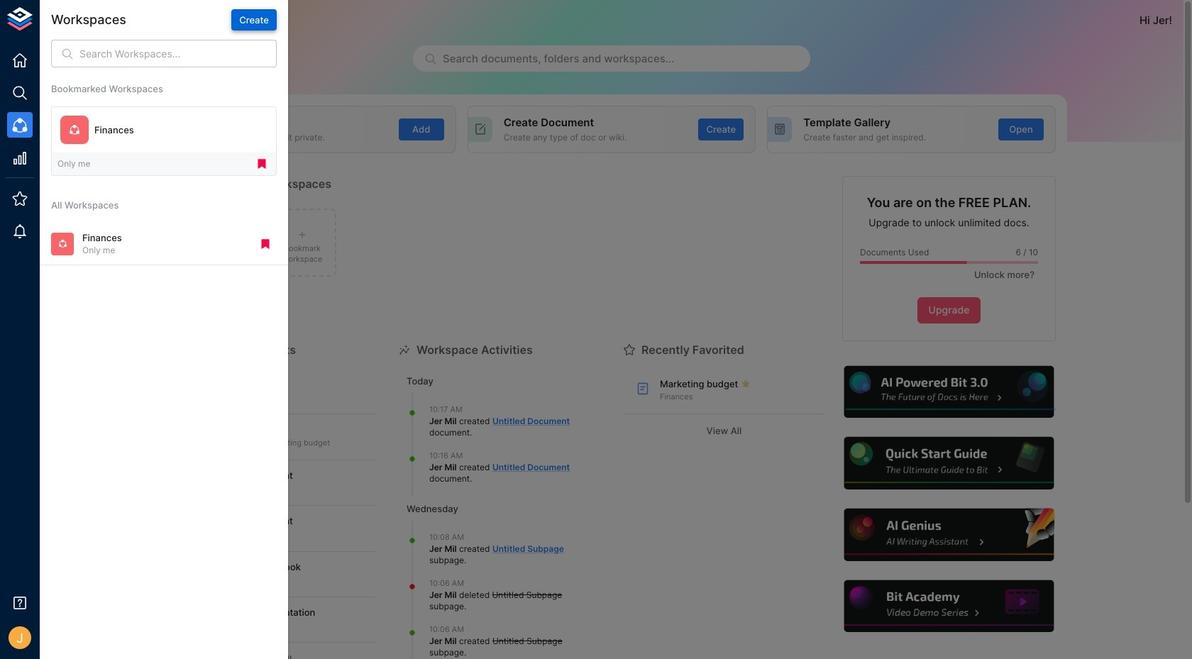 Task type: describe. For each thing, give the bounding box(es) containing it.
Search Workspaces... text field
[[79, 40, 277, 68]]

2 help image from the top
[[842, 435, 1056, 492]]

3 help image from the top
[[842, 507, 1056, 563]]

1 vertical spatial remove bookmark image
[[259, 238, 272, 250]]



Task type: locate. For each thing, give the bounding box(es) containing it.
4 help image from the top
[[842, 578, 1056, 635]]

remove bookmark image
[[255, 158, 268, 170], [259, 238, 272, 250]]

1 help image from the top
[[842, 364, 1056, 420]]

help image
[[842, 364, 1056, 420], [842, 435, 1056, 492], [842, 507, 1056, 563], [842, 578, 1056, 635]]

0 vertical spatial remove bookmark image
[[255, 158, 268, 170]]



Task type: vqa. For each thing, say whether or not it's contained in the screenshot.
second the help image from the bottom of the page
yes



